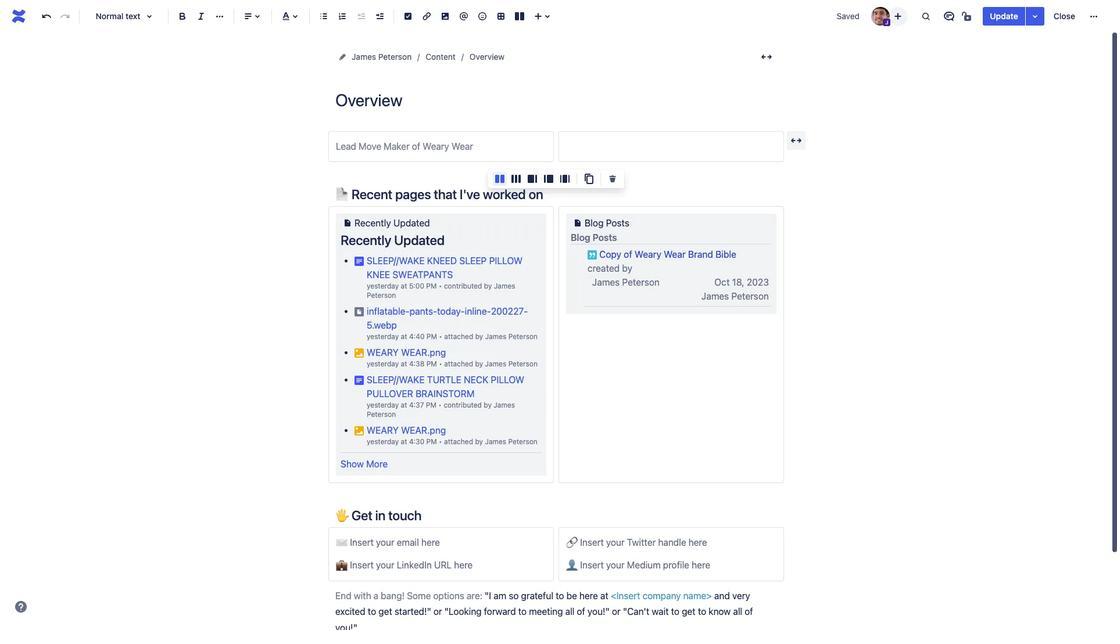 Task type: describe. For each thing, give the bounding box(es) containing it.
emoji image
[[476, 9, 490, 23]]

1 vertical spatial updated
[[394, 233, 445, 248]]

1 vertical spatial recently
[[341, 233, 391, 248]]

to down name>
[[698, 607, 706, 618]]

weary inside copy of weary wear brand bible created by
[[635, 250, 662, 260]]

excited
[[335, 607, 365, 618]]

overview link
[[470, 50, 505, 64]]

lead move maker of weary wear
[[336, 141, 473, 152]]

of right maker
[[412, 141, 420, 152]]

on
[[529, 186, 543, 202]]

"looking
[[445, 607, 482, 618]]

1 or from the left
[[434, 607, 442, 618]]

be
[[567, 591, 577, 602]]

get
[[352, 508, 372, 524]]

normal text button
[[84, 3, 163, 29]]

pages
[[395, 186, 431, 202]]

remove image
[[606, 172, 620, 186]]

go wide image
[[790, 134, 803, 148]]

find and replace image
[[919, 9, 933, 23]]

add image, video, or file image
[[438, 9, 452, 23]]

copy of weary wear brand bible link
[[600, 250, 737, 260]]

blog posts image
[[571, 216, 585, 230]]

bold ⌘b image
[[176, 9, 190, 23]]

by inside "inflatable-pants-today-inline-200227- 5.webp yesterday at 4:40 pm • attached by james peterson"
[[475, 333, 483, 342]]

5:00
[[409, 282, 424, 291]]

bullet list ⌘⇧8 image
[[317, 9, 331, 23]]

yesterday at 5:00 pm • contributed by
[[367, 282, 494, 291]]

i've
[[460, 186, 480, 202]]

content link
[[426, 50, 456, 64]]

oct 18, 2023 james peterson
[[702, 277, 769, 302]]

<insert
[[611, 591, 640, 602]]

sleep//wake for pullover
[[367, 375, 425, 386]]

know
[[709, 607, 731, 618]]

in
[[375, 508, 386, 524]]

show more
[[341, 460, 388, 470]]

by inside 'weary wear.png yesterday at 4:30 pm • attached by james peterson'
[[475, 438, 483, 447]]

18,
[[732, 277, 745, 288]]

a
[[374, 591, 379, 602]]

james peterson image
[[872, 7, 890, 26]]

pm inside "inflatable-pants-today-inline-200227- 5.webp yesterday at 4:40 pm • attached by james peterson"
[[427, 333, 437, 342]]

turtle
[[427, 375, 462, 386]]

am
[[494, 591, 507, 602]]

knee
[[367, 270, 390, 280]]

4:38
[[409, 360, 425, 369]]

1 yesterday from the top
[[367, 282, 399, 291]]

attached inside "inflatable-pants-today-inline-200227- 5.webp yesterday at 4:40 pm • attached by james peterson"
[[444, 333, 473, 342]]

of down here
[[577, 607, 585, 618]]

sweatpants
[[393, 270, 453, 280]]

to left be
[[556, 591, 564, 602]]

neck
[[464, 375, 489, 386]]

sleep
[[460, 256, 487, 267]]

more
[[366, 460, 388, 470]]

bang!
[[381, 591, 405, 602]]

company
[[643, 591, 681, 602]]

• down brainstorm at bottom left
[[439, 401, 442, 410]]

end
[[335, 591, 351, 602]]

james inside oct 18, 2023 james peterson
[[702, 291, 729, 302]]

wear inside copy of weary wear brand bible created by
[[664, 250, 686, 260]]

peterson inside "inflatable-pants-today-inline-200227- 5.webp yesterday at 4:40 pm • attached by james peterson"
[[509, 333, 538, 342]]

📄 recent pages that i've worked on
[[335, 186, 543, 202]]

created
[[588, 264, 620, 274]]

sleep//wake kneed sleep pillow knee sweatpants
[[367, 256, 523, 280]]

copy image
[[582, 172, 596, 186]]

undo ⌘z image
[[40, 9, 53, 23]]

at left 5:00
[[401, 282, 407, 291]]

2023
[[747, 277, 769, 288]]

here
[[580, 591, 598, 602]]

recently updated image
[[341, 216, 355, 230]]

align left image
[[241, 9, 255, 23]]

0 vertical spatial updated
[[394, 218, 430, 228]]

0 vertical spatial blog
[[585, 218, 604, 228]]

james peterson down created
[[592, 277, 660, 288]]

and
[[715, 591, 730, 602]]

4 yesterday from the top
[[367, 401, 399, 410]]

content
[[426, 52, 456, 62]]

• down sleep//wake kneed sleep pillow knee sweatpants
[[439, 282, 442, 291]]

to down a
[[368, 607, 376, 618]]

weary for weary wear.png yesterday at 4:38 pm • attached by james peterson
[[367, 348, 399, 358]]

normal text
[[96, 11, 140, 21]]

by inside weary wear.png yesterday at 4:38 pm • attached by james peterson
[[475, 360, 483, 369]]

pm right 4:37
[[426, 401, 437, 410]]

meeting
[[529, 607, 563, 618]]

yesterday inside "inflatable-pants-today-inline-200227- 5.webp yesterday at 4:40 pm • attached by james peterson"
[[367, 333, 399, 342]]

so
[[509, 591, 519, 602]]

brainstorm
[[416, 389, 475, 400]]

4:30
[[409, 438, 425, 447]]

yesterday inside weary wear.png yesterday at 4:38 pm • attached by james peterson
[[367, 360, 399, 369]]

name>
[[683, 591, 712, 602]]

james peterson right move this page icon
[[352, 52, 412, 62]]

contributed for brainstorm
[[444, 401, 482, 410]]

right sidebar image
[[526, 172, 540, 186]]

text
[[126, 11, 140, 21]]

link image
[[420, 9, 434, 23]]

that
[[434, 186, 457, 202]]

pillow for sleep//wake turtle neck pillow pullover brainstorm
[[491, 375, 524, 386]]

show more link
[[341, 460, 388, 470]]

at inside 'weary wear.png yesterday at 4:30 pm • attached by james peterson'
[[401, 438, 407, 447]]

update button
[[983, 7, 1025, 26]]

worked
[[483, 186, 526, 202]]

• inside 'weary wear.png yesterday at 4:30 pm • attached by james peterson'
[[439, 438, 442, 447]]

by inside copy of weary wear brand bible created by
[[622, 264, 633, 274]]

options
[[433, 591, 464, 602]]

sleep//wake turtle neck pillow pullover brainstorm link
[[367, 375, 524, 400]]

at left 4:37
[[401, 401, 407, 410]]

🖐
[[335, 508, 349, 524]]

"i
[[485, 591, 491, 602]]

numbered list ⌘⇧7 image
[[335, 9, 349, 23]]

today-
[[437, 307, 465, 317]]

2 all from the left
[[733, 607, 742, 618]]

inline-
[[465, 307, 491, 317]]

are:
[[467, 591, 482, 602]]

pillow for sleep//wake kneed sleep pillow knee sweatpants
[[489, 256, 523, 267]]

sleep//wake for knee
[[367, 256, 425, 267]]

move
[[359, 141, 381, 152]]

💼
[[336, 561, 350, 571]]

left sidebar image
[[542, 172, 556, 186]]



Task type: vqa. For each thing, say whether or not it's contained in the screenshot.
END on the left of the page
yes



Task type: locate. For each thing, give the bounding box(es) containing it.
at left 4:38
[[401, 360, 407, 369]]

weary up more on the left bottom of the page
[[367, 426, 399, 436]]

pillow
[[489, 256, 523, 267], [491, 375, 524, 386]]

yesterday up more on the left bottom of the page
[[367, 438, 399, 447]]

0 vertical spatial wear.png
[[401, 348, 446, 358]]

1 vertical spatial contributed
[[444, 401, 482, 410]]

pm inside weary wear.png yesterday at 4:38 pm • attached by james peterson
[[427, 360, 437, 369]]

started!"
[[395, 607, 431, 618]]

wait
[[652, 607, 669, 618]]

of
[[412, 141, 420, 152], [624, 250, 632, 260], [577, 607, 585, 618], [745, 607, 753, 618]]

at inside "inflatable-pants-today-inline-200227- 5.webp yesterday at 4:40 pm • attached by james peterson"
[[401, 333, 407, 342]]

yesterday down "pullover" on the left bottom
[[367, 401, 399, 410]]

adjust update settings image
[[1028, 9, 1042, 23]]

• inside "inflatable-pants-today-inline-200227- 5.webp yesterday at 4:40 pm • attached by james peterson"
[[439, 333, 442, 342]]

0 vertical spatial weary
[[423, 141, 449, 152]]

0 vertical spatial weary
[[367, 348, 399, 358]]

1 sleep//wake from the top
[[367, 256, 425, 267]]

sleep//wake kneed sleep pillow knee sweatpants link
[[367, 256, 523, 280]]

attached for weary wear.png yesterday at 4:30 pm • attached by james peterson
[[444, 438, 473, 447]]

updated down pages
[[394, 218, 430, 228]]

attached up turtle
[[444, 360, 473, 369]]

more image
[[1087, 9, 1101, 23]]

wear.png inside weary wear.png yesterday at 4:38 pm • attached by james peterson
[[401, 348, 446, 358]]

1 get from the left
[[379, 607, 392, 618]]

0 vertical spatial contributed
[[444, 282, 482, 291]]

attached down inflatable-pants-today-inline-200227- 5.webp 'link' at the left of the page
[[444, 333, 473, 342]]

copy of weary wear brand bible created by
[[588, 250, 737, 274]]

1 vertical spatial blog
[[571, 233, 591, 243]]

0 vertical spatial posts
[[606, 218, 630, 228]]

🖐 get in touch
[[335, 508, 422, 524]]

2 wear.png from the top
[[401, 426, 446, 436]]

3 attached from the top
[[444, 438, 473, 447]]

weary wear.png link up 4:38
[[367, 348, 446, 358]]

0 horizontal spatial weary
[[423, 141, 449, 152]]

2 yesterday from the top
[[367, 333, 399, 342]]

1 horizontal spatial wear
[[664, 250, 686, 260]]

get down name>
[[682, 607, 696, 618]]

blog posts up the copy
[[585, 218, 630, 228]]

yesterday down knee
[[367, 282, 399, 291]]

0 horizontal spatial get
[[379, 607, 392, 618]]

or down <insert
[[612, 607, 621, 618]]

wear up the i've
[[452, 141, 473, 152]]

close
[[1054, 11, 1076, 21]]

1 vertical spatial pillow
[[491, 375, 524, 386]]

weary wear.png yesterday at 4:38 pm • attached by james peterson
[[367, 348, 538, 369]]

weary
[[367, 348, 399, 358], [367, 426, 399, 436]]

layouts image
[[513, 9, 527, 23]]

posts
[[606, 218, 630, 228], [593, 233, 617, 243]]

yesterday up "pullover" on the left bottom
[[367, 360, 399, 369]]

with
[[354, 591, 371, 602]]

sleep//wake inside sleep//wake turtle neck pillow pullover brainstorm
[[367, 375, 425, 386]]

1 vertical spatial weary wear.png link
[[367, 426, 446, 436]]

three columns image
[[509, 172, 523, 186]]

1 vertical spatial recently updated
[[341, 233, 445, 248]]

0 vertical spatial you!"
[[588, 607, 610, 618]]

blog posts
[[585, 218, 630, 228], [571, 233, 617, 243]]

at inside weary wear.png yesterday at 4:38 pm • attached by james peterson
[[401, 360, 407, 369]]

weary right the copy
[[635, 250, 662, 260]]

attached
[[444, 333, 473, 342], [444, 360, 473, 369], [444, 438, 473, 447]]

you!" down 'excited'
[[335, 623, 357, 631]]

weary wear.png link for weary wear.png yesterday at 4:38 pm • attached by james peterson
[[367, 348, 446, 358]]

inflatable-pants-today-inline-200227- 5.webp yesterday at 4:40 pm • attached by james peterson
[[367, 307, 538, 342]]

kneed
[[427, 256, 457, 267]]

pillow inside sleep//wake kneed sleep pillow knee sweatpants
[[489, 256, 523, 267]]

indent tab image
[[373, 9, 387, 23]]

0 horizontal spatial or
[[434, 607, 442, 618]]

wear.png inside 'weary wear.png yesterday at 4:30 pm • attached by james peterson'
[[401, 426, 446, 436]]

0 horizontal spatial all
[[565, 607, 575, 618]]

recently down recent
[[355, 218, 391, 228]]

touch
[[388, 508, 422, 524]]

contributed for sweatpants
[[444, 282, 482, 291]]

0 vertical spatial weary wear.png link
[[367, 348, 446, 358]]

5 yesterday from the top
[[367, 438, 399, 447]]

yesterday inside 'weary wear.png yesterday at 4:30 pm • attached by james peterson'
[[367, 438, 399, 447]]

of inside copy of weary wear brand bible created by
[[624, 250, 632, 260]]

oct
[[715, 277, 730, 288]]

of down very
[[745, 607, 753, 618]]

1 wear.png from the top
[[401, 348, 446, 358]]

attached inside 'weary wear.png yesterday at 4:30 pm • attached by james peterson'
[[444, 438, 473, 447]]

get down bang!
[[379, 607, 392, 618]]

1 vertical spatial you!"
[[335, 623, 357, 631]]

copy
[[600, 250, 621, 260]]

james inside "inflatable-pants-today-inline-200227- 5.webp yesterday at 4:40 pm • attached by james peterson"
[[485, 333, 507, 342]]

normal
[[96, 11, 123, 21]]

0 vertical spatial attached
[[444, 333, 473, 342]]

1 weary wear.png link from the top
[[367, 348, 446, 358]]

attached right "4:30"
[[444, 438, 473, 447]]

more formatting image
[[213, 9, 227, 23]]

peterson inside weary wear.png yesterday at 4:38 pm • attached by james peterson
[[508, 360, 538, 369]]

contributed down sleep//wake kneed sleep pillow knee sweatpants
[[444, 282, 482, 291]]

1 horizontal spatial weary
[[635, 250, 662, 260]]

0 vertical spatial recently updated
[[355, 218, 430, 228]]

blog posts down blog posts icon
[[571, 233, 617, 243]]

help image
[[14, 601, 28, 615]]

pm down sweatpants
[[426, 282, 437, 291]]

attached for weary wear.png yesterday at 4:38 pm • attached by james peterson
[[444, 360, 473, 369]]

italic ⌘i image
[[194, 9, 208, 23]]

3 yesterday from the top
[[367, 360, 399, 369]]

peterson inside 'weary wear.png yesterday at 4:30 pm • attached by james peterson'
[[508, 438, 538, 447]]

updated
[[394, 218, 430, 228], [394, 233, 445, 248]]

1 horizontal spatial get
[[682, 607, 696, 618]]

no restrictions image
[[961, 9, 975, 23]]

grateful
[[521, 591, 553, 602]]

comment icon image
[[943, 9, 957, 23]]

three columns with sidebars image
[[558, 172, 572, 186]]

pillow inside sleep//wake turtle neck pillow pullover brainstorm
[[491, 375, 524, 386]]

0 vertical spatial wear
[[452, 141, 473, 152]]

invite to edit image
[[891, 9, 905, 23]]

4:40
[[409, 333, 425, 342]]

0 vertical spatial sleep//wake
[[367, 256, 425, 267]]

1 horizontal spatial all
[[733, 607, 742, 618]]

recently down recently updated image
[[341, 233, 391, 248]]

2 vertical spatial attached
[[444, 438, 473, 447]]

table image
[[494, 9, 508, 23]]

0 horizontal spatial wear
[[452, 141, 473, 152]]

at right here
[[601, 591, 609, 602]]

• down inflatable-pants-today-inline-200227- 5.webp 'link' at the left of the page
[[439, 333, 442, 342]]

1 vertical spatial blog posts
[[571, 233, 617, 243]]

1 vertical spatial wear.png
[[401, 426, 446, 436]]

weary inside weary wear.png yesterday at 4:38 pm • attached by james peterson
[[367, 348, 399, 358]]

at left 4:40
[[401, 333, 407, 342]]

🔗
[[566, 538, 580, 548]]

confluence image
[[9, 7, 28, 26], [9, 7, 28, 26]]

1 horizontal spatial or
[[612, 607, 621, 618]]

1 vertical spatial weary
[[635, 250, 662, 260]]

james inside weary wear.png yesterday at 4:38 pm • attached by james peterson
[[485, 360, 507, 369]]

sleep//wake up knee
[[367, 256, 425, 267]]

sleep//wake turtle neck pillow pullover brainstorm
[[367, 375, 524, 400]]

pillow right neck at the bottom
[[491, 375, 524, 386]]

2 weary from the top
[[367, 426, 399, 436]]

✉️
[[336, 538, 350, 548]]

Give this page a title text field
[[335, 91, 777, 110]]

sleep//wake
[[367, 256, 425, 267], [367, 375, 425, 386]]

200227-
[[491, 307, 528, 317]]

end with a bang! some options are: "i am so grateful to be here at <insert company name>
[[335, 591, 712, 602]]

james inside 'weary wear.png yesterday at 4:30 pm • attached by james peterson'
[[485, 438, 506, 447]]

brand
[[688, 250, 713, 260]]

wear.png up 4:38
[[401, 348, 446, 358]]

or down options
[[434, 607, 442, 618]]

james peterson link
[[352, 50, 412, 64], [592, 277, 660, 288], [367, 282, 515, 300], [702, 291, 769, 302], [485, 333, 538, 342], [485, 360, 538, 369], [367, 401, 515, 419], [485, 438, 538, 447]]

weary wear.png link up "4:30"
[[367, 426, 446, 436]]

updated up 'kneed'
[[394, 233, 445, 248]]

2 or from the left
[[612, 607, 621, 618]]

james peterson up today-
[[367, 282, 515, 300]]

peterson inside oct 18, 2023 james peterson
[[732, 291, 769, 302]]

1 vertical spatial attached
[[444, 360, 473, 369]]

all
[[565, 607, 575, 618], [733, 607, 742, 618]]

close button
[[1047, 7, 1083, 26]]

0 horizontal spatial you!"
[[335, 623, 357, 631]]

at left "4:30"
[[401, 438, 407, 447]]

• up turtle
[[439, 360, 442, 369]]

0 vertical spatial recently
[[355, 218, 391, 228]]

yesterday down 5.webp
[[367, 333, 399, 342]]

1 attached from the top
[[444, 333, 473, 342]]

wear.png for weary wear.png yesterday at 4:30 pm • attached by james peterson
[[401, 426, 446, 436]]

weary down 5.webp
[[367, 348, 399, 358]]

saved
[[837, 11, 860, 21]]

of right the copy
[[624, 250, 632, 260]]

james
[[352, 52, 376, 62], [592, 277, 620, 288], [494, 282, 515, 291], [702, 291, 729, 302], [485, 333, 507, 342], [485, 360, 507, 369], [494, 401, 515, 410], [485, 438, 506, 447]]

contributed
[[444, 282, 482, 291], [444, 401, 482, 410]]

1 all from the left
[[565, 607, 575, 618]]

wear.png up "4:30"
[[401, 426, 446, 436]]

1 contributed from the top
[[444, 282, 482, 291]]

some
[[407, 591, 431, 602]]

Main content area, start typing to enter text. text field
[[328, 131, 784, 631]]

redo ⌘⇧z image
[[58, 9, 72, 23]]

blog up the copy
[[585, 218, 604, 228]]

weary inside 'weary wear.png yesterday at 4:30 pm • attached by james peterson'
[[367, 426, 399, 436]]

you!" down here
[[588, 607, 610, 618]]

2 sleep//wake from the top
[[367, 375, 425, 386]]

yesterday
[[367, 282, 399, 291], [367, 333, 399, 342], [367, 360, 399, 369], [367, 401, 399, 410], [367, 438, 399, 447]]

"can't
[[623, 607, 650, 618]]

recently updated down recent
[[355, 218, 430, 228]]

action item image
[[401, 9, 415, 23]]

sleep//wake up "pullover" on the left bottom
[[367, 375, 425, 386]]

pm
[[426, 282, 437, 291], [427, 333, 437, 342], [427, 360, 437, 369], [426, 401, 437, 410], [426, 438, 437, 447]]

at
[[401, 282, 407, 291], [401, 333, 407, 342], [401, 360, 407, 369], [401, 401, 407, 410], [401, 438, 407, 447], [601, 591, 609, 602]]

2 weary wear.png link from the top
[[367, 426, 446, 436]]

lead
[[336, 141, 356, 152]]

pm right 4:40
[[427, 333, 437, 342]]

weary wear.png link for weary wear.png yesterday at 4:30 pm • attached by james peterson
[[367, 426, 446, 436]]

weary wear.png link
[[367, 348, 446, 358], [367, 426, 446, 436]]

and very excited to get started!" or "looking forward to meeting all of you!" or "can't wait to get to know all of you!"
[[335, 591, 756, 631]]

make page full-width image
[[760, 50, 774, 64]]

attached inside weary wear.png yesterday at 4:38 pm • attached by james peterson
[[444, 360, 473, 369]]

👤
[[566, 561, 580, 571]]

pullover
[[367, 389, 413, 400]]

wear left brand
[[664, 250, 686, 260]]

to right wait
[[671, 607, 680, 618]]

weary for weary wear.png yesterday at 4:30 pm • attached by james peterson
[[367, 426, 399, 436]]

show
[[341, 460, 364, 470]]

weary right maker
[[423, 141, 449, 152]]

wear.png
[[401, 348, 446, 358], [401, 426, 446, 436]]

• right "4:30"
[[439, 438, 442, 447]]

forward
[[484, 607, 516, 618]]

wear.png for weary wear.png yesterday at 4:38 pm • attached by james peterson
[[401, 348, 446, 358]]

pm right "4:30"
[[426, 438, 437, 447]]

weary wear.png yesterday at 4:30 pm • attached by james peterson
[[367, 426, 538, 447]]

recently updated
[[355, 218, 430, 228], [341, 233, 445, 248]]

recently
[[355, 218, 391, 228], [341, 233, 391, 248]]

0 vertical spatial blog posts
[[585, 218, 630, 228]]

pm inside 'weary wear.png yesterday at 4:30 pm • attached by james peterson'
[[426, 438, 437, 447]]

4:37
[[409, 401, 424, 410]]

1 horizontal spatial you!"
[[588, 607, 610, 618]]

0 vertical spatial pillow
[[489, 256, 523, 267]]

• inside weary wear.png yesterday at 4:38 pm • attached by james peterson
[[439, 360, 442, 369]]

pants-
[[410, 307, 437, 317]]

wear
[[452, 141, 473, 152], [664, 250, 686, 260]]

1 vertical spatial sleep//wake
[[367, 375, 425, 386]]

1 vertical spatial weary
[[367, 426, 399, 436]]

pillow right sleep
[[489, 256, 523, 267]]

2 contributed from the top
[[444, 401, 482, 410]]

contributed down brainstorm at bottom left
[[444, 401, 482, 410]]

bible
[[716, 250, 737, 260]]

overview
[[470, 52, 505, 62]]

to down end with a bang! some options are: "i am so grateful to be here at <insert company name>
[[518, 607, 527, 618]]

weary
[[423, 141, 449, 152], [635, 250, 662, 260]]

5.webp
[[367, 321, 397, 331]]

outdent ⇧tab image
[[354, 9, 368, 23]]

or
[[434, 607, 442, 618], [612, 607, 621, 618]]

move this page image
[[338, 52, 347, 62]]

blog down blog posts icon
[[571, 233, 591, 243]]

1 vertical spatial posts
[[593, 233, 617, 243]]

inflatable-
[[367, 307, 410, 317]]

sleep//wake inside sleep//wake kneed sleep pillow knee sweatpants
[[367, 256, 425, 267]]

1 vertical spatial wear
[[664, 250, 686, 260]]

james peterson
[[352, 52, 412, 62], [592, 277, 660, 288], [367, 282, 515, 300], [367, 401, 515, 419]]

by
[[622, 264, 633, 274], [484, 282, 492, 291], [475, 333, 483, 342], [475, 360, 483, 369], [484, 401, 492, 410], [475, 438, 483, 447]]

yesterday at 4:37 pm • contributed by
[[367, 401, 494, 410]]

mention image
[[457, 9, 471, 23]]

all down be
[[565, 607, 575, 618]]

all down very
[[733, 607, 742, 618]]

two columns image
[[493, 172, 507, 186]]

2 attached from the top
[[444, 360, 473, 369]]

inflatable-pants-today-inline-200227- 5.webp link
[[367, 307, 528, 331]]

pm right 4:38
[[427, 360, 437, 369]]

1 weary from the top
[[367, 348, 399, 358]]

james peterson down brainstorm at bottom left
[[367, 401, 515, 419]]

get
[[379, 607, 392, 618], [682, 607, 696, 618]]

maker
[[384, 141, 410, 152]]

2 get from the left
[[682, 607, 696, 618]]

recent
[[352, 186, 392, 202]]

recently updated up knee
[[341, 233, 445, 248]]



